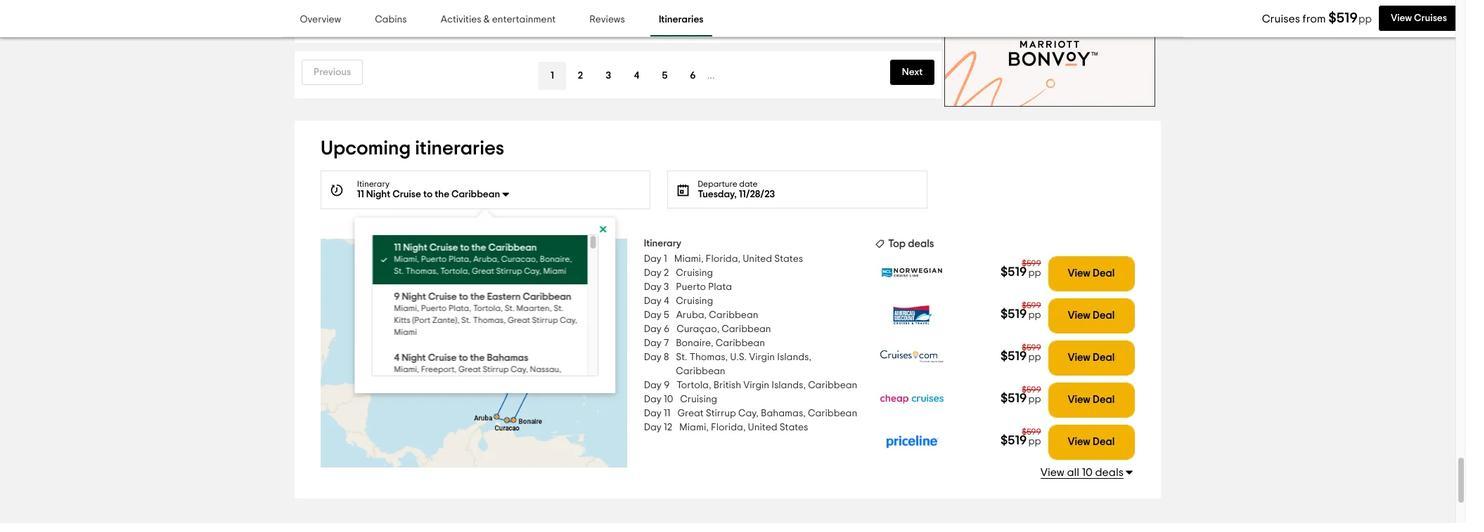 Task type: describe. For each thing, give the bounding box(es) containing it.
view cruises
[[1391, 13, 1447, 23]]

tortola, inside 11 night cruise to the caribbean miami, puerto plata, aruba, curacao, bonaire, st. thomas, tortola, great stirrup cay, miami
[[440, 267, 470, 276]]

to for the eastern caribbean
[[459, 292, 468, 302]]

1 day​​ from the top
[[644, 254, 662, 264]]

overview link
[[292, 4, 350, 37]]

11 night cruise to the caribbean miami, puerto plata, aruba, curacao, bonaire, st. thomas, tortola, great stirrup cay, miami
[[394, 243, 572, 276]]

4 $599 from the top
[[1022, 386, 1041, 394]]

night for 11 night cruise to the caribbean
[[366, 190, 391, 200]]

the down itineraries
[[435, 190, 450, 200]]

6 inside itinerary day​​ 1 miami, florida, united states day​​ 2 cruising day​​ 3 puerto plata day​​ 4 cruising day​​ 5 aruba, caribbean day​​ 6 curaçao, caribbean day​​ 7 bonaire, caribbean day​​ 8 st. thomas, u.s. virgin islands, caribbean day​​ 9 tortola, british virgin islands, caribbean day​​ 10 cruising day​​ 11 great stirrup cay, bahamas, caribbean day​​ 12 miami, florida, united states
[[664, 325, 670, 335]]

1 $599 from the top
[[1022, 259, 1041, 268]]

12
[[664, 423, 672, 433]]

4 view deal from the top
[[1068, 395, 1115, 406]]

0 vertical spatial 5
[[662, 71, 668, 81]]

2 view deal from the top
[[1068, 311, 1115, 322]]

12 day​​ from the top
[[644, 423, 662, 433]]

1 view deal from the top
[[1068, 269, 1115, 279]]

2 inside itinerary day​​ 1 miami, florida, united states day​​ 2 cruising day​​ 3 puerto plata day​​ 4 cruising day​​ 5 aruba, caribbean day​​ 6 curaçao, caribbean day​​ 7 bonaire, caribbean day​​ 8 st. thomas, u.s. virgin islands, caribbean day​​ 9 tortola, british virgin islands, caribbean day​​ 10 cruising day​​ 11 great stirrup cay, bahamas, caribbean day​​ 12 miami, florida, united states
[[664, 268, 669, 278]]

caribbean inside 11 night cruise to the caribbean miami, puerto plata, aruba, curacao, bonaire, st. thomas, tortola, great stirrup cay, miami
[[488, 243, 537, 253]]

the for the bahamas
[[470, 354, 485, 363]]

itinerary day​​ 1 miami, florida, united states day​​ 2 cruising day​​ 3 puerto plata day​​ 4 cruising day​​ 5 aruba, caribbean day​​ 6 curaçao, caribbean day​​ 7 bonaire, caribbean day​​ 8 st. thomas, u.s. virgin islands, caribbean day​​ 9 tortola, british virgin islands, caribbean day​​ 10 cruising day​​ 11 great stirrup cay, bahamas, caribbean day​​ 12 miami, florida, united states
[[644, 239, 858, 433]]

pp inside cruises from $519 pp
[[1359, 14, 1372, 25]]

8
[[664, 353, 669, 363]]

(port
[[412, 316, 430, 325]]

4 day​​ from the top
[[644, 297, 662, 306]]

1 vertical spatial cruising
[[676, 297, 713, 306]]

3 link
[[595, 62, 623, 90]]

2 vertical spatial cruising
[[680, 395, 717, 405]]

4 night cruise to the bahamas miami, freeport, great stirrup cay, nassau, miami
[[394, 354, 561, 386]]

kitts
[[394, 316, 410, 325]]

1 horizontal spatial 10
[[1082, 468, 1093, 479]]

eastern
[[487, 292, 521, 302]]

great inside 4 night cruise to the bahamas miami, freeport, great stirrup cay, nassau, miami
[[458, 366, 481, 374]]

cay, inside 11 night cruise to the caribbean miami, puerto plata, aruba, curacao, bonaire, st. thomas, tortola, great stirrup cay, miami
[[524, 267, 541, 276]]

2 $599 from the top
[[1022, 302, 1041, 310]]

plata, inside 11 night cruise to the caribbean miami, puerto plata, aruba, curacao, bonaire, st. thomas, tortola, great stirrup cay, miami
[[448, 255, 471, 264]]

top deals
[[888, 239, 934, 249]]

6 day​​ from the top
[[644, 325, 662, 335]]

1 vertical spatial islands,
[[772, 381, 806, 391]]

4 deal from the top
[[1093, 395, 1115, 406]]

7 day​​ from the top
[[644, 339, 662, 349]]

5 inside itinerary day​​ 1 miami, florida, united states day​​ 2 cruising day​​ 3 puerto plata day​​ 4 cruising day​​ 5 aruba, caribbean day​​ 6 curaçao, caribbean day​​ 7 bonaire, caribbean day​​ 8 st. thomas, u.s. virgin islands, caribbean day​​ 9 tortola, british virgin islands, caribbean day​​ 10 cruising day​​ 11 great stirrup cay, bahamas, caribbean day​​ 12 miami, florida, united states
[[664, 311, 669, 321]]

aruba, inside itinerary day​​ 1 miami, florida, united states day​​ 2 cruising day​​ 3 puerto plata day​​ 4 cruising day​​ 5 aruba, caribbean day​​ 6 curaçao, caribbean day​​ 7 bonaire, caribbean day​​ 8 st. thomas, u.s. virgin islands, caribbean day​​ 9 tortola, british virgin islands, caribbean day​​ 10 cruising day​​ 11 great stirrup cay, bahamas, caribbean day​​ 12 miami, florida, united states
[[676, 311, 707, 321]]

plata, inside 9 night cruise to the eastern caribbean miami, puerto plata, tortola, st. maarten, st. kitts (port zante), st. thomas, great stirrup cay, miami
[[448, 304, 471, 313]]

2 day​​ from the top
[[644, 268, 662, 278]]

cruise for 11 night cruise to the caribbean miami, puerto plata, aruba, curacao, bonaire, st. thomas, tortola, great stirrup cay, miami
[[429, 243, 458, 253]]

activities & entertainment link
[[432, 4, 564, 37]]

st. inside 11 night cruise to the caribbean miami, puerto plata, aruba, curacao, bonaire, st. thomas, tortola, great stirrup cay, miami
[[394, 267, 403, 276]]

5 link
[[651, 62, 679, 90]]

the for the caribbean
[[471, 243, 486, 253]]

puerto inside 11 night cruise to the caribbean miami, puerto plata, aruba, curacao, bonaire, st. thomas, tortola, great stirrup cay, miami
[[421, 255, 447, 264]]

cruise for 9 night cruise to the eastern caribbean miami, puerto plata, tortola, st. maarten, st. kitts (port zante), st. thomas, great stirrup cay, miami
[[428, 292, 457, 302]]

curaçao,
[[677, 325, 720, 335]]

miami, inside 11 night cruise to the caribbean miami, puerto plata, aruba, curacao, bonaire, st. thomas, tortola, great stirrup cay, miami
[[394, 255, 419, 264]]

to for the bahamas
[[458, 354, 468, 363]]

11 day​​ from the top
[[644, 409, 662, 419]]

cabins
[[375, 15, 407, 25]]

1 vertical spatial florida,
[[711, 423, 746, 433]]

the for the eastern caribbean
[[470, 292, 485, 302]]

the map for this itinerary is not available at this time. image
[[321, 239, 627, 469]]

next link
[[890, 60, 935, 85]]

reviews link
[[581, 4, 634, 37]]

aruba, caribbean link
[[676, 309, 759, 323]]

miami inside 11 night cruise to the caribbean miami, puerto plata, aruba, curacao, bonaire, st. thomas, tortola, great stirrup cay, miami
[[543, 267, 566, 276]]

&
[[484, 15, 490, 25]]

departure date tuesday, 11/28/23
[[698, 180, 775, 200]]

0 vertical spatial cruising
[[676, 268, 713, 278]]

1 vertical spatial states
[[780, 423, 808, 433]]

4 inside itinerary day​​ 1 miami, florida, united states day​​ 2 cruising day​​ 3 puerto plata day​​ 4 cruising day​​ 5 aruba, caribbean day​​ 6 curaçao, caribbean day​​ 7 bonaire, caribbean day​​ 8 st. thomas, u.s. virgin islands, caribbean day​​ 9 tortola, british virgin islands, caribbean day​​ 10 cruising day​​ 11 great stirrup cay, bahamas, caribbean day​​ 12 miami, florida, united states
[[664, 297, 669, 306]]

advertisement region
[[944, 0, 1155, 107]]

night for 4 night cruise to the bahamas miami, freeport, great stirrup cay, nassau, miami
[[401, 354, 426, 363]]

5 view deal from the top
[[1068, 438, 1115, 448]]

nassau,
[[530, 366, 561, 374]]

0 vertical spatial deals
[[908, 239, 934, 249]]

activities
[[441, 15, 482, 25]]

0 vertical spatial florida,
[[706, 254, 741, 264]]

cay, inside 4 night cruise to the bahamas miami, freeport, great stirrup cay, nassau, miami
[[510, 366, 528, 374]]

itineraries
[[659, 15, 704, 25]]

3 deal from the top
[[1093, 353, 1115, 364]]

u.s.
[[730, 353, 747, 363]]

2 link
[[566, 62, 595, 90]]

11 for 11 night cruise to the caribbean miami, puerto plata, aruba, curacao, bonaire, st. thomas, tortola, great stirrup cay, miami
[[394, 243, 401, 253]]

2 $599 $519 pp from the top
[[1001, 302, 1041, 322]]

…
[[707, 69, 715, 81]]

0 vertical spatial states
[[775, 254, 803, 264]]

stirrup inside 4 night cruise to the bahamas miami, freeport, great stirrup cay, nassau, miami
[[483, 366, 509, 374]]

7
[[664, 339, 669, 349]]

10 day​​ from the top
[[644, 395, 662, 405]]

thomas, inside 11 night cruise to the caribbean miami, puerto plata, aruba, curacao, bonaire, st. thomas, tortola, great stirrup cay, miami
[[405, 267, 438, 276]]

10 inside itinerary day​​ 1 miami, florida, united states day​​ 2 cruising day​​ 3 puerto plata day​​ 4 cruising day​​ 5 aruba, caribbean day​​ 6 curaçao, caribbean day​​ 7 bonaire, caribbean day​​ 8 st. thomas, u.s. virgin islands, caribbean day​​ 9 tortola, british virgin islands, caribbean day​​ 10 cruising day​​ 11 great stirrup cay, bahamas, caribbean day​​ 12 miami, florida, united states
[[664, 395, 673, 405]]

0 vertical spatial united
[[743, 254, 772, 264]]

puerto inside 9 night cruise to the eastern caribbean miami, puerto plata, tortola, st. maarten, st. kitts (port zante), st. thomas, great stirrup cay, miami
[[421, 304, 447, 313]]

0 horizontal spatial 1
[[551, 71, 554, 81]]

miami inside 9 night cruise to the eastern caribbean miami, puerto plata, tortola, st. maarten, st. kitts (port zante), st. thomas, great stirrup cay, miami
[[394, 328, 417, 337]]

thomas, inside itinerary day​​ 1 miami, florida, united states day​​ 2 cruising day​​ 3 puerto plata day​​ 4 cruising day​​ 5 aruba, caribbean day​​ 6 curaçao, caribbean day​​ 7 bonaire, caribbean day​​ 8 st. thomas, u.s. virgin islands, caribbean day​​ 9 tortola, british virgin islands, caribbean day​​ 10 cruising day​​ 11 great stirrup cay, bahamas, caribbean day​​ 12 miami, florida, united states
[[690, 353, 728, 363]]

cruises inside cruises from $519 pp
[[1262, 13, 1301, 25]]

itineraries link
[[650, 4, 712, 37]]

miami, florida, united states link for 1
[[674, 252, 803, 266]]



Task type: locate. For each thing, give the bounding box(es) containing it.
british
[[714, 381, 741, 391]]

share
[[387, 23, 409, 31]]

0 horizontal spatial 2
[[578, 71, 583, 81]]

miami inside 4 night cruise to the bahamas miami, freeport, great stirrup cay, nassau, miami
[[394, 378, 417, 386]]

cruise for 11 night cruise to the caribbean
[[393, 190, 421, 200]]

puerto inside itinerary day​​ 1 miami, florida, united states day​​ 2 cruising day​​ 3 puerto plata day​​ 4 cruising day​​ 5 aruba, caribbean day​​ 6 curaçao, caribbean day​​ 7 bonaire, caribbean day​​ 8 st. thomas, u.s. virgin islands, caribbean day​​ 9 tortola, british virgin islands, caribbean day​​ 10 cruising day​​ 11 great stirrup cay, bahamas, caribbean day​​ 12 miami, florida, united states
[[676, 283, 706, 292]]

5 up 7
[[664, 311, 669, 321]]

1 vertical spatial 11
[[394, 243, 401, 253]]

cruising down british
[[680, 395, 717, 405]]

miami
[[543, 267, 566, 276], [394, 328, 417, 337], [394, 378, 417, 386]]

0 vertical spatial islands,
[[777, 353, 812, 363]]

night inside 4 night cruise to the bahamas miami, freeport, great stirrup cay, nassau, miami
[[401, 354, 426, 363]]

to for the caribbean
[[460, 243, 469, 253]]

stirrup
[[496, 267, 522, 276], [532, 316, 558, 325], [483, 366, 509, 374], [706, 409, 736, 419]]

deals right all in the bottom right of the page
[[1095, 468, 1124, 479]]

to inside 9 night cruise to the eastern caribbean miami, puerto plata, tortola, st. maarten, st. kitts (port zante), st. thomas, great stirrup cay, miami
[[459, 292, 468, 302]]

the left eastern
[[470, 292, 485, 302]]

cay, up nassau,
[[560, 316, 577, 325]]

0 vertical spatial itinerary
[[357, 180, 390, 188]]

stirrup inside itinerary day​​ 1 miami, florida, united states day​​ 2 cruising day​​ 3 puerto plata day​​ 4 cruising day​​ 5 aruba, caribbean day​​ 6 curaçao, caribbean day​​ 7 bonaire, caribbean day​​ 8 st. thomas, u.s. virgin islands, caribbean day​​ 9 tortola, british virgin islands, caribbean day​​ 10 cruising day​​ 11 great stirrup cay, bahamas, caribbean day​​ 12 miami, florida, united states
[[706, 409, 736, 419]]

1 vertical spatial aruba,
[[676, 311, 707, 321]]

cruising up plata
[[676, 268, 713, 278]]

0 vertical spatial puerto
[[421, 255, 447, 264]]

11
[[357, 190, 364, 200], [394, 243, 401, 253], [664, 409, 671, 419]]

virgin down st. thomas, u.s. virgin islands, caribbean link
[[744, 381, 770, 391]]

to down 11 night cruise to the caribbean
[[460, 243, 469, 253]]

1 vertical spatial 2
[[664, 268, 669, 278]]

great inside itinerary day​​ 1 miami, florida, united states day​​ 2 cruising day​​ 3 puerto plata day​​ 4 cruising day​​ 5 aruba, caribbean day​​ 6 curaçao, caribbean day​​ 7 bonaire, caribbean day​​ 8 st. thomas, u.s. virgin islands, caribbean day​​ 9 tortola, british virgin islands, caribbean day​​ 10 cruising day​​ 11 great stirrup cay, bahamas, caribbean day​​ 12 miami, florida, united states
[[678, 409, 704, 419]]

stirrup inside 11 night cruise to the caribbean miami, puerto plata, aruba, curacao, bonaire, st. thomas, tortola, great stirrup cay, miami
[[496, 267, 522, 276]]

pp
[[1359, 14, 1372, 25], [1029, 268, 1041, 279], [1029, 310, 1041, 321], [1029, 353, 1041, 363], [1029, 395, 1041, 405], [1029, 437, 1041, 447]]

states
[[775, 254, 803, 264], [780, 423, 808, 433]]

the inside 4 night cruise to the bahamas miami, freeport, great stirrup cay, nassau, miami
[[470, 354, 485, 363]]

caribbean
[[452, 190, 500, 200], [488, 243, 537, 253], [523, 292, 571, 302], [709, 311, 759, 321], [722, 325, 771, 335], [716, 339, 765, 349], [676, 367, 726, 377], [808, 381, 858, 391], [808, 409, 858, 419]]

itinerary inside itinerary day​​ 1 miami, florida, united states day​​ 2 cruising day​​ 3 puerto plata day​​ 4 cruising day​​ 5 aruba, caribbean day​​ 6 curaçao, caribbean day​​ 7 bonaire, caribbean day​​ 8 st. thomas, u.s. virgin islands, caribbean day​​ 9 tortola, british virgin islands, caribbean day​​ 10 cruising day​​ 11 great stirrup cay, bahamas, caribbean day​​ 12 miami, florida, united states
[[644, 239, 682, 249]]

5
[[662, 71, 668, 81], [664, 311, 669, 321]]

2 horizontal spatial 11
[[664, 409, 671, 419]]

1 vertical spatial itinerary
[[644, 239, 682, 249]]

1 vertical spatial miami, florida, united states link
[[679, 421, 808, 435]]

night for 9 night cruise to the eastern caribbean miami, puerto plata, tortola, st. maarten, st. kitts (port zante), st. thomas, great stirrup cay, miami
[[402, 292, 426, 302]]

5 $599 from the top
[[1022, 428, 1041, 437]]

11 down 11 night cruise to the caribbean
[[394, 243, 401, 253]]

the left bahamas
[[470, 354, 485, 363]]

cruise for 4 night cruise to the bahamas miami, freeport, great stirrup cay, nassau, miami
[[428, 354, 456, 363]]

bahamas
[[487, 354, 528, 363]]

3 right 2 link
[[606, 71, 611, 81]]

st. up kitts
[[394, 267, 403, 276]]

miami, florida, united states link for 12
[[679, 421, 808, 435]]

night down upcoming
[[366, 190, 391, 200]]

1 vertical spatial 5
[[664, 311, 669, 321]]

cay, down curacao,
[[524, 267, 541, 276]]

curacao,
[[501, 255, 538, 264]]

stirrup down bahamas
[[483, 366, 509, 374]]

1 deal from the top
[[1093, 269, 1115, 279]]

1 vertical spatial 6
[[664, 325, 670, 335]]

11 up 12
[[664, 409, 671, 419]]

1 vertical spatial 1
[[664, 254, 667, 264]]

islands, up bahamas,
[[772, 381, 806, 391]]

cabins link
[[367, 4, 415, 37]]

1 horizontal spatial 6
[[690, 71, 696, 81]]

8 day​​ from the top
[[644, 353, 662, 363]]

itinerary for itinerary
[[357, 180, 390, 188]]

miami, florida, united states link up plata
[[674, 252, 803, 266]]

9 night cruise to the eastern caribbean miami, puerto plata, tortola, st. maarten, st. kitts (port zante), st. thomas, great stirrup cay, miami
[[394, 292, 577, 337]]

florida, up plata
[[706, 254, 741, 264]]

bahamas,
[[761, 409, 806, 419]]

3 view deal from the top
[[1068, 353, 1115, 364]]

0 vertical spatial 11
[[357, 190, 364, 200]]

11 night cruise to the caribbean
[[357, 190, 500, 200]]

st. right 8
[[676, 353, 688, 363]]

deals right top
[[908, 239, 934, 249]]

stirrup inside 9 night cruise to the eastern caribbean miami, puerto plata, tortola, st. maarten, st. kitts (port zante), st. thomas, great stirrup cay, miami
[[532, 316, 558, 325]]

cruise up zante), at the bottom left
[[428, 292, 457, 302]]

the inside 11 night cruise to the caribbean miami, puerto plata, aruba, curacao, bonaire, st. thomas, tortola, great stirrup cay, miami
[[471, 243, 486, 253]]

itineraries
[[415, 139, 504, 159]]

date
[[739, 180, 758, 188]]

6 left …
[[690, 71, 696, 81]]

night
[[366, 190, 391, 200], [403, 243, 427, 253], [402, 292, 426, 302], [401, 354, 426, 363]]

view deal
[[1068, 269, 1115, 279], [1068, 311, 1115, 322], [1068, 353, 1115, 364], [1068, 395, 1115, 406], [1068, 438, 1115, 448]]

9 up kitts
[[394, 292, 399, 302]]

9 inside 9 night cruise to the eastern caribbean miami, puerto plata, tortola, st. maarten, st. kitts (port zante), st. thomas, great stirrup cay, miami
[[394, 292, 399, 302]]

thomas, down bonaire, caribbean link
[[690, 353, 728, 363]]

cay, inside itinerary day​​ 1 miami, florida, united states day​​ 2 cruising day​​ 3 puerto plata day​​ 4 cruising day​​ 5 aruba, caribbean day​​ 6 curaçao, caribbean day​​ 7 bonaire, caribbean day​​ 8 st. thomas, u.s. virgin islands, caribbean day​​ 9 tortola, british virgin islands, caribbean day​​ 10 cruising day​​ 11 great stirrup cay, bahamas, caribbean day​​ 12 miami, florida, united states
[[739, 409, 759, 419]]

4 $599 $519 pp from the top
[[1001, 386, 1041, 406]]

cruise inside 9 night cruise to the eastern caribbean miami, puerto plata, tortola, st. maarten, st. kitts (port zante), st. thomas, great stirrup cay, miami
[[428, 292, 457, 302]]

4 left 5 link
[[634, 71, 640, 81]]

plata
[[708, 283, 732, 292]]

upcoming
[[321, 139, 411, 159]]

1 horizontal spatial itinerary
[[644, 239, 682, 249]]

1 vertical spatial tortola,
[[473, 304, 503, 313]]

puerto
[[421, 255, 447, 264], [676, 283, 706, 292], [421, 304, 447, 313]]

cruises
[[1262, 13, 1301, 25], [1414, 13, 1447, 23]]

1 horizontal spatial cruises
[[1414, 13, 1447, 23]]

6 up 7
[[664, 325, 670, 335]]

0 horizontal spatial bonaire,
[[540, 255, 572, 264]]

curaçao, caribbean link
[[677, 323, 771, 337]]

caribbean inside 9 night cruise to the eastern caribbean miami, puerto plata, tortola, st. maarten, st. kitts (port zante), st. thomas, great stirrup cay, miami
[[523, 292, 571, 302]]

night inside 11 night cruise to the caribbean miami, puerto plata, aruba, curacao, bonaire, st. thomas, tortola, great stirrup cay, miami
[[403, 243, 427, 253]]

aruba,
[[473, 255, 499, 264], [676, 311, 707, 321]]

cruise down 11 night cruise to the caribbean
[[429, 243, 458, 253]]

miami, florida, united states link down bahamas,
[[679, 421, 808, 435]]

10 up 12
[[664, 395, 673, 405]]

tortola, british virgin islands, caribbean link
[[677, 379, 858, 393]]

5 day​​ from the top
[[644, 311, 662, 321]]

0 vertical spatial thomas,
[[405, 267, 438, 276]]

night inside 9 night cruise to the eastern caribbean miami, puerto plata, tortola, st. maarten, st. kitts (port zante), st. thomas, great stirrup cay, miami
[[402, 292, 426, 302]]

all
[[1067, 468, 1080, 479]]

$599 $519 pp
[[1001, 259, 1041, 279], [1001, 302, 1041, 322], [1001, 344, 1041, 364], [1001, 386, 1041, 406], [1001, 428, 1041, 448]]

1 vertical spatial 3
[[664, 283, 669, 292]]

great stirrup cay, bahamas, caribbean link
[[678, 407, 858, 421]]

4 down kitts
[[394, 354, 399, 363]]

0 vertical spatial 4
[[634, 71, 640, 81]]

1 horizontal spatial bonaire,
[[676, 339, 714, 349]]

next
[[902, 67, 923, 77]]

9 inside itinerary day​​ 1 miami, florida, united states day​​ 2 cruising day​​ 3 puerto plata day​​ 4 cruising day​​ 5 aruba, caribbean day​​ 6 curaçao, caribbean day​​ 7 bonaire, caribbean day​​ 8 st. thomas, u.s. virgin islands, caribbean day​​ 9 tortola, british virgin islands, caribbean day​​ 10 cruising day​​ 11 great stirrup cay, bahamas, caribbean day​​ 12 miami, florida, united states
[[664, 381, 670, 391]]

islands,
[[777, 353, 812, 363], [772, 381, 806, 391]]

3 $599 $519 pp from the top
[[1001, 344, 1041, 364]]

1 horizontal spatial 2
[[664, 268, 669, 278]]

1 horizontal spatial 11
[[394, 243, 401, 253]]

1 vertical spatial thomas,
[[473, 316, 506, 325]]

to inside 11 night cruise to the caribbean miami, puerto plata, aruba, curacao, bonaire, st. thomas, tortola, great stirrup cay, miami
[[460, 243, 469, 253]]

to
[[423, 190, 433, 200], [460, 243, 469, 253], [459, 292, 468, 302], [458, 354, 468, 363]]

2 plata, from the top
[[448, 304, 471, 313]]

view
[[1391, 13, 1412, 23], [1068, 269, 1091, 279], [1068, 311, 1091, 322], [1068, 353, 1091, 364], [1068, 395, 1091, 406], [1068, 438, 1091, 448], [1041, 468, 1065, 479]]

0 horizontal spatial 4
[[394, 354, 399, 363]]

activities & entertainment
[[441, 15, 556, 25]]

0 horizontal spatial 6
[[664, 325, 670, 335]]

1 horizontal spatial 3
[[664, 283, 669, 292]]

night down 11 night cruise to the caribbean
[[403, 243, 427, 253]]

overview
[[300, 15, 341, 25]]

0 vertical spatial miami
[[543, 267, 566, 276]]

1 horizontal spatial deals
[[1095, 468, 1124, 479]]

great inside 11 night cruise to the caribbean miami, puerto plata, aruba, curacao, bonaire, st. thomas, tortola, great stirrup cay, miami
[[472, 267, 494, 276]]

plata, up zante), at the bottom left
[[448, 304, 471, 313]]

6 link
[[679, 62, 707, 90]]

reviews
[[590, 15, 625, 25]]

thomas, down eastern
[[473, 316, 506, 325]]

11 inside itinerary day​​ 1 miami, florida, united states day​​ 2 cruising day​​ 3 puerto plata day​​ 4 cruising day​​ 5 aruba, caribbean day​​ 6 curaçao, caribbean day​​ 7 bonaire, caribbean day​​ 8 st. thomas, u.s. virgin islands, caribbean day​​ 9 tortola, british virgin islands, caribbean day​​ 10 cruising day​​ 11 great stirrup cay, bahamas, caribbean day​​ 12 miami, florida, united states
[[664, 409, 671, 419]]

0 horizontal spatial thomas,
[[405, 267, 438, 276]]

the
[[435, 190, 450, 200], [471, 243, 486, 253], [470, 292, 485, 302], [470, 354, 485, 363]]

great
[[472, 267, 494, 276], [507, 316, 530, 325], [458, 366, 481, 374], [678, 409, 704, 419]]

11 for 11 night cruise to the caribbean
[[357, 190, 364, 200]]

1 vertical spatial 4
[[664, 297, 669, 306]]

itinerary
[[357, 180, 390, 188], [644, 239, 682, 249]]

maarten,
[[516, 304, 552, 313]]

virgin right u.s.
[[749, 353, 775, 363]]

cay, down tortola, british virgin islands, caribbean link
[[739, 409, 759, 419]]

4 for 4
[[634, 71, 640, 81]]

3 $599 from the top
[[1022, 344, 1041, 352]]

bonaire, caribbean link
[[676, 337, 765, 351]]

$519
[[1329, 11, 1358, 25], [1001, 267, 1027, 279], [1001, 309, 1027, 322], [1001, 351, 1027, 364], [1001, 393, 1027, 406], [1001, 436, 1027, 448]]

to down upcoming itineraries
[[423, 190, 433, 200]]

1 cruises from the left
[[1262, 13, 1301, 25]]

st. inside itinerary day​​ 1 miami, florida, united states day​​ 2 cruising day​​ 3 puerto plata day​​ 4 cruising day​​ 5 aruba, caribbean day​​ 6 curaçao, caribbean day​​ 7 bonaire, caribbean day​​ 8 st. thomas, u.s. virgin islands, caribbean day​​ 9 tortola, british virgin islands, caribbean day​​ 10 cruising day​​ 11 great stirrup cay, bahamas, caribbean day​​ 12 miami, florida, united states
[[676, 353, 688, 363]]

cruise inside 4 night cruise to the bahamas miami, freeport, great stirrup cay, nassau, miami
[[428, 354, 456, 363]]

1 horizontal spatial 9
[[664, 381, 670, 391]]

1 vertical spatial united
[[748, 423, 778, 433]]

miami, inside 9 night cruise to the eastern caribbean miami, puerto plata, tortola, st. maarten, st. kitts (port zante), st. thomas, great stirrup cay, miami
[[394, 304, 419, 313]]

itinerary for itinerary day​​ 1 miami, florida, united states day​​ 2 cruising day​​ 3 puerto plata day​​ 4 cruising day​​ 5 aruba, caribbean day​​ 6 curaçao, caribbean day​​ 7 bonaire, caribbean day​​ 8 st. thomas, u.s. virgin islands, caribbean day​​ 9 tortola, british virgin islands, caribbean day​​ 10 cruising day​​ 11 great stirrup cay, bahamas, caribbean day​​ 12 miami, florida, united states
[[644, 239, 682, 249]]

from
[[1303, 13, 1326, 25]]

0 vertical spatial 6
[[690, 71, 696, 81]]

stirrup down british
[[706, 409, 736, 419]]

cruise up freeport,
[[428, 354, 456, 363]]

the inside 9 night cruise to the eastern caribbean miami, puerto plata, tortola, st. maarten, st. kitts (port zante), st. thomas, great stirrup cay, miami
[[470, 292, 485, 302]]

1 vertical spatial bonaire,
[[676, 339, 714, 349]]

night up (port
[[402, 292, 426, 302]]

entertainment
[[492, 15, 556, 25]]

0 horizontal spatial 3
[[606, 71, 611, 81]]

11 down upcoming
[[357, 190, 364, 200]]

1 plata, from the top
[[448, 255, 471, 264]]

cruise
[[393, 190, 421, 200], [429, 243, 458, 253], [428, 292, 457, 302], [428, 354, 456, 363]]

bonaire, down the curaçao,
[[676, 339, 714, 349]]

bonaire, inside itinerary day​​ 1 miami, florida, united states day​​ 2 cruising day​​ 3 puerto plata day​​ 4 cruising day​​ 5 aruba, caribbean day​​ 6 curaçao, caribbean day​​ 7 bonaire, caribbean day​​ 8 st. thomas, u.s. virgin islands, caribbean day​​ 9 tortola, british virgin islands, caribbean day​​ 10 cruising day​​ 11 great stirrup cay, bahamas, caribbean day​​ 12 miami, florida, united states
[[676, 339, 714, 349]]

11 inside 11 night cruise to the caribbean miami, puerto plata, aruba, curacao, bonaire, st. thomas, tortola, great stirrup cay, miami
[[394, 243, 401, 253]]

cay, down bahamas
[[510, 366, 528, 374]]

10
[[664, 395, 673, 405], [1082, 468, 1093, 479]]

0 horizontal spatial itinerary
[[357, 180, 390, 188]]

st.
[[394, 267, 403, 276], [504, 304, 514, 313], [553, 304, 563, 313], [461, 316, 471, 325], [676, 353, 688, 363]]

1 vertical spatial 10
[[1082, 468, 1093, 479]]

upcoming itineraries
[[321, 139, 504, 159]]

0 vertical spatial 2
[[578, 71, 583, 81]]

stirrup down curacao,
[[496, 267, 522, 276]]

2 vertical spatial 4
[[394, 354, 399, 363]]

5 right 4 link
[[662, 71, 668, 81]]

thomas,
[[405, 267, 438, 276], [473, 316, 506, 325], [690, 353, 728, 363]]

departure
[[698, 180, 738, 188]]

united down great stirrup cay, bahamas, caribbean link
[[748, 423, 778, 433]]

0 vertical spatial tortola,
[[440, 267, 470, 276]]

cruise down upcoming itineraries
[[393, 190, 421, 200]]

4 up 7
[[664, 297, 669, 306]]

1 horizontal spatial thomas,
[[473, 316, 506, 325]]

9 down 8
[[664, 381, 670, 391]]

1 vertical spatial miami
[[394, 328, 417, 337]]

1 vertical spatial virgin
[[744, 381, 770, 391]]

0 horizontal spatial cruises
[[1262, 13, 1301, 25]]

1 vertical spatial 9
[[664, 381, 670, 391]]

9 day​​ from the top
[[644, 381, 662, 391]]

st. thomas, u.s. virgin islands, caribbean link
[[676, 351, 858, 379]]

to inside 4 night cruise to the bahamas miami, freeport, great stirrup cay, nassau, miami
[[458, 354, 468, 363]]

0 horizontal spatial 11
[[357, 190, 364, 200]]

0 vertical spatial plata,
[[448, 255, 471, 264]]

2 horizontal spatial 4
[[664, 297, 669, 306]]

4 for 4 night cruise to the bahamas miami, freeport, great stirrup cay, nassau, miami
[[394, 354, 399, 363]]

0 vertical spatial 1
[[551, 71, 554, 81]]

4 inside 4 night cruise to the bahamas miami, freeport, great stirrup cay, nassau, miami
[[394, 354, 399, 363]]

1 horizontal spatial aruba,
[[676, 311, 707, 321]]

0 horizontal spatial aruba,
[[473, 255, 499, 264]]

9
[[394, 292, 399, 302], [664, 381, 670, 391]]

1 $599 $519 pp from the top
[[1001, 259, 1041, 279]]

aruba, up the curaçao,
[[676, 311, 707, 321]]

great inside 9 night cruise to the eastern caribbean miami, puerto plata, tortola, st. maarten, st. kitts (port zante), st. thomas, great stirrup cay, miami
[[507, 316, 530, 325]]

0 vertical spatial 10
[[664, 395, 673, 405]]

2 vertical spatial miami
[[394, 378, 417, 386]]

2 horizontal spatial tortola,
[[677, 381, 711, 391]]

florida, down great stirrup cay, bahamas, caribbean link
[[711, 423, 746, 433]]

cruising
[[676, 268, 713, 278], [676, 297, 713, 306], [680, 395, 717, 405]]

aruba, left curacao,
[[473, 255, 499, 264]]

2 vertical spatial thomas,
[[690, 353, 728, 363]]

st. down eastern
[[504, 304, 514, 313]]

miami, florida, united states link
[[674, 252, 803, 266], [679, 421, 808, 435]]

0 horizontal spatial tortola,
[[440, 267, 470, 276]]

tortola, down eastern
[[473, 304, 503, 313]]

thomas, up (port
[[405, 267, 438, 276]]

bonaire, inside 11 night cruise to the caribbean miami, puerto plata, aruba, curacao, bonaire, st. thomas, tortola, great stirrup cay, miami
[[540, 255, 572, 264]]

3
[[606, 71, 611, 81], [664, 283, 669, 292]]

islands, up tortola, british virgin islands, caribbean link
[[777, 353, 812, 363]]

0 horizontal spatial 10
[[664, 395, 673, 405]]

top
[[888, 239, 906, 249]]

cruising up aruba, caribbean link
[[676, 297, 713, 306]]

plata,
[[448, 255, 471, 264], [448, 304, 471, 313]]

miami, inside 4 night cruise to the bahamas miami, freeport, great stirrup cay, nassau, miami
[[394, 366, 419, 374]]

cruise inside 11 night cruise to the caribbean miami, puerto plata, aruba, curacao, bonaire, st. thomas, tortola, great stirrup cay, miami
[[429, 243, 458, 253]]

tortola, inside 9 night cruise to the eastern caribbean miami, puerto plata, tortola, st. maarten, st. kitts (port zante), st. thomas, great stirrup cay, miami
[[473, 304, 503, 313]]

deals
[[908, 239, 934, 249], [1095, 468, 1124, 479]]

tortola, inside itinerary day​​ 1 miami, florida, united states day​​ 2 cruising day​​ 3 puerto plata day​​ 4 cruising day​​ 5 aruba, caribbean day​​ 6 curaçao, caribbean day​​ 7 bonaire, caribbean day​​ 8 st. thomas, u.s. virgin islands, caribbean day​​ 9 tortola, british virgin islands, caribbean day​​ 10 cruising day​​ 11 great stirrup cay, bahamas, caribbean day​​ 12 miami, florida, united states
[[677, 381, 711, 391]]

view all 10 deals
[[1041, 468, 1124, 479]]

day​​
[[644, 254, 662, 264], [644, 268, 662, 278], [644, 283, 662, 292], [644, 297, 662, 306], [644, 311, 662, 321], [644, 325, 662, 335], [644, 339, 662, 349], [644, 353, 662, 363], [644, 381, 662, 391], [644, 395, 662, 405], [644, 409, 662, 419], [644, 423, 662, 433]]

3 inside itinerary day​​ 1 miami, florida, united states day​​ 2 cruising day​​ 3 puerto plata day​​ 4 cruising day​​ 5 aruba, caribbean day​​ 6 curaçao, caribbean day​​ 7 bonaire, caribbean day​​ 8 st. thomas, u.s. virgin islands, caribbean day​​ 9 tortola, british virgin islands, caribbean day​​ 10 cruising day​​ 11 great stirrup cay, bahamas, caribbean day​​ 12 miami, florida, united states
[[664, 283, 669, 292]]

3 day​​ from the top
[[644, 283, 662, 292]]

st. right zante), at the bottom left
[[461, 316, 471, 325]]

0 vertical spatial miami, florida, united states link
[[674, 252, 803, 266]]

cay,
[[524, 267, 541, 276], [560, 316, 577, 325], [510, 366, 528, 374], [739, 409, 759, 419]]

2 cruises from the left
[[1414, 13, 1447, 23]]

to down zante), at the bottom left
[[458, 354, 468, 363]]

2 vertical spatial tortola,
[[677, 381, 711, 391]]

10 right all in the bottom right of the page
[[1082, 468, 1093, 479]]

2 horizontal spatial thomas,
[[690, 353, 728, 363]]

2 vertical spatial 11
[[664, 409, 671, 419]]

0 vertical spatial bonaire,
[[540, 255, 572, 264]]

0 vertical spatial aruba,
[[473, 255, 499, 264]]

5 deal from the top
[[1093, 438, 1115, 448]]

tortola,
[[440, 267, 470, 276], [473, 304, 503, 313], [677, 381, 711, 391]]

deal
[[1093, 269, 1115, 279], [1093, 311, 1115, 322], [1093, 353, 1115, 364], [1093, 395, 1115, 406], [1093, 438, 1115, 448]]

0 vertical spatial virgin
[[749, 353, 775, 363]]

1 vertical spatial puerto
[[676, 283, 706, 292]]

1 vertical spatial plata,
[[448, 304, 471, 313]]

thomas, inside 9 night cruise to the eastern caribbean miami, puerto plata, tortola, st. maarten, st. kitts (port zante), st. thomas, great stirrup cay, miami
[[473, 316, 506, 325]]

plata, left curacao,
[[448, 255, 471, 264]]

helpful
[[328, 23, 356, 31]]

4 link
[[623, 62, 651, 90]]

1 horizontal spatial tortola,
[[473, 304, 503, 313]]

2 vertical spatial puerto
[[421, 304, 447, 313]]

the up 9 night cruise to the eastern caribbean miami, puerto plata, tortola, st. maarten, st. kitts (port zante), st. thomas, great stirrup cay, miami
[[471, 243, 486, 253]]

night for 11 night cruise to the caribbean miami, puerto plata, aruba, curacao, bonaire, st. thomas, tortola, great stirrup cay, miami
[[403, 243, 427, 253]]

1
[[551, 71, 554, 81], [664, 254, 667, 264]]

5 $599 $519 pp from the top
[[1001, 428, 1041, 448]]

11/28/23
[[739, 190, 775, 200]]

florida,
[[706, 254, 741, 264], [711, 423, 746, 433]]

bonaire,
[[540, 255, 572, 264], [676, 339, 714, 349]]

night up freeport,
[[401, 354, 426, 363]]

zante),
[[432, 316, 459, 325]]

tortola, left british
[[677, 381, 711, 391]]

0 vertical spatial 9
[[394, 292, 399, 302]]

2 deal from the top
[[1093, 311, 1115, 322]]

cay, inside 9 night cruise to the eastern caribbean miami, puerto plata, tortola, st. maarten, st. kitts (port zante), st. thomas, great stirrup cay, miami
[[560, 316, 577, 325]]

0 vertical spatial 3
[[606, 71, 611, 81]]

3 left plata
[[664, 283, 669, 292]]

1 vertical spatial deals
[[1095, 468, 1124, 479]]

tortola, up zante), at the bottom left
[[440, 267, 470, 276]]

stirrup down maarten,
[[532, 316, 558, 325]]

cruises from $519 pp
[[1262, 11, 1372, 25]]

1 horizontal spatial 4
[[634, 71, 640, 81]]

tuesday,
[[698, 190, 737, 200]]

1 inside itinerary day​​ 1 miami, florida, united states day​​ 2 cruising day​​ 3 puerto plata day​​ 4 cruising day​​ 5 aruba, caribbean day​​ 6 curaçao, caribbean day​​ 7 bonaire, caribbean day​​ 8 st. thomas, u.s. virgin islands, caribbean day​​ 9 tortola, british virgin islands, caribbean day​​ 10 cruising day​​ 11 great stirrup cay, bahamas, caribbean day​​ 12 miami, florida, united states
[[664, 254, 667, 264]]

freeport,
[[421, 366, 456, 374]]

united down the 11/28/23
[[743, 254, 772, 264]]

0 horizontal spatial 9
[[394, 292, 399, 302]]

bonaire, right curacao,
[[540, 255, 572, 264]]

st. right maarten,
[[553, 304, 563, 313]]

0 horizontal spatial deals
[[908, 239, 934, 249]]

1 horizontal spatial 1
[[664, 254, 667, 264]]

to up zante), at the bottom left
[[459, 292, 468, 302]]

aruba, inside 11 night cruise to the caribbean miami, puerto plata, aruba, curacao, bonaire, st. thomas, tortola, great stirrup cay, miami
[[473, 255, 499, 264]]



Task type: vqa. For each thing, say whether or not it's contained in the screenshot.


